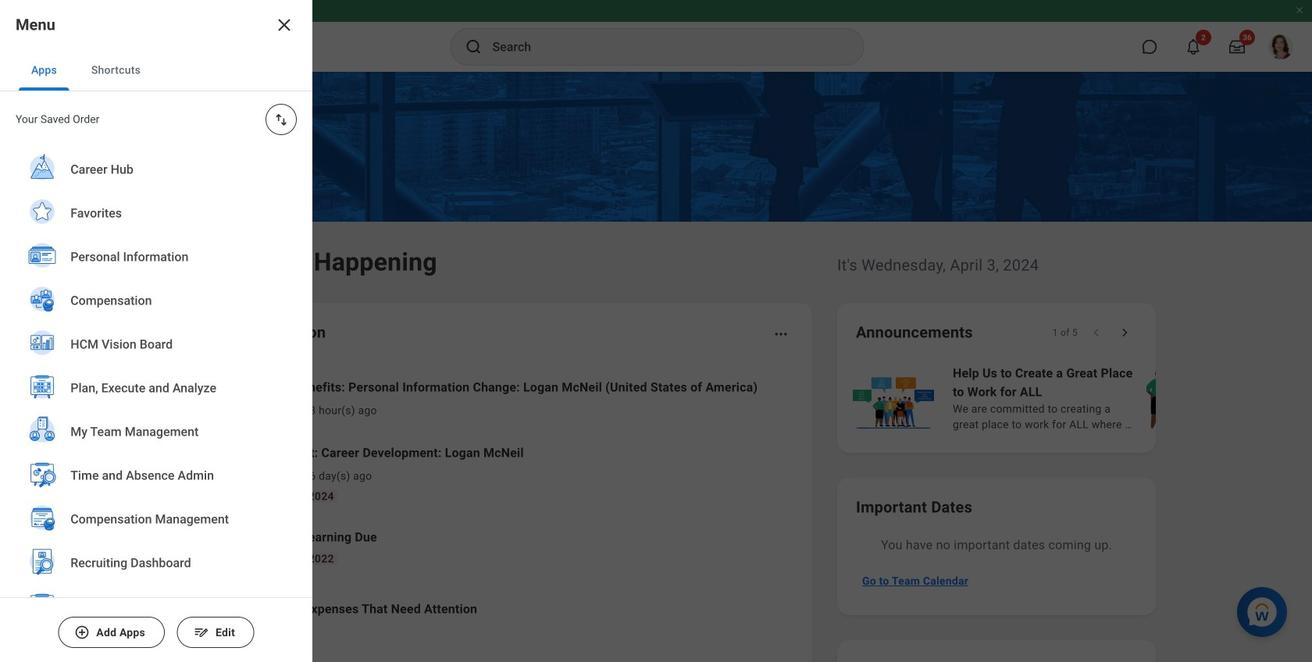 Task type: locate. For each thing, give the bounding box(es) containing it.
dashboard expenses image
[[198, 598, 221, 621]]

list
[[0, 148, 313, 663], [850, 363, 1313, 434], [175, 366, 794, 641]]

search image
[[465, 38, 483, 56]]

tab list
[[0, 50, 313, 91]]

notifications large image
[[1186, 39, 1202, 55]]

profile logan mcneil element
[[1260, 30, 1303, 64]]

inbox image
[[198, 387, 221, 410]]

chevron right small image
[[1117, 325, 1133, 341]]

plus circle image
[[74, 625, 90, 641]]

status
[[1053, 327, 1078, 339]]

banner
[[0, 0, 1313, 72]]

close environment banner image
[[1295, 5, 1305, 15]]

main content
[[0, 72, 1313, 663]]



Task type: vqa. For each thing, say whether or not it's contained in the screenshot.
'group'
no



Task type: describe. For each thing, give the bounding box(es) containing it.
global navigation dialog
[[0, 0, 313, 663]]

x image
[[275, 16, 294, 34]]

inbox large image
[[1230, 39, 1245, 55]]

inbox image
[[198, 462, 221, 485]]

chevron left small image
[[1089, 325, 1105, 341]]

sort image
[[273, 112, 289, 127]]

text edit image
[[194, 625, 209, 641]]



